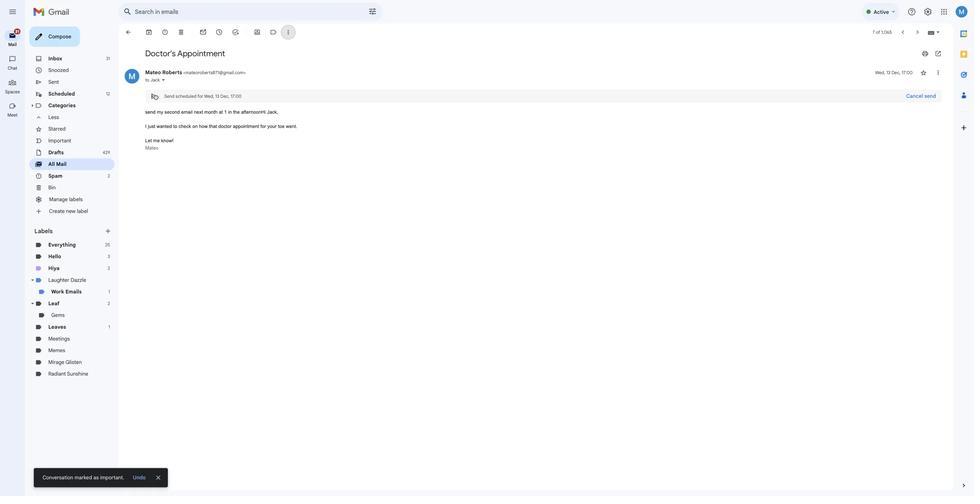 Task type: vqa. For each thing, say whether or not it's contained in the screenshot.


Task type: describe. For each thing, give the bounding box(es) containing it.
compose button
[[33, 29, 89, 52]]

12
[[118, 101, 122, 107]]

categories link
[[54, 114, 84, 121]]

wanted
[[174, 137, 191, 143]]

next
[[216, 122, 226, 127]]

snoozed link
[[54, 75, 77, 82]]

add to tasks image
[[258, 32, 266, 40]]

just
[[164, 137, 173, 143]]

leaves
[[54, 360, 74, 367]]

new
[[74, 231, 84, 238]]

1 heading from the top
[[0, 73, 28, 79]]

everything
[[54, 269, 84, 276]]

hello
[[54, 282, 68, 289]]

laughter
[[54, 308, 77, 315]]

2 for spam
[[120, 192, 122, 199]]

mateoroberts871@gmail.com
[[206, 78, 271, 84]]

that
[[232, 137, 241, 143]]

went.
[[318, 137, 331, 143]]

spam link
[[54, 192, 70, 199]]

0 vertical spatial for
[[220, 104, 226, 110]]

roberts
[[180, 77, 203, 84]]

afternoonhi
[[268, 122, 295, 127]]

13
[[239, 104, 244, 110]]

mail navigation
[[0, 26, 29, 496]]

create new label link
[[55, 231, 98, 238]]

second
[[183, 122, 200, 127]]

snoozed
[[54, 75, 77, 82]]

wed,
[[227, 104, 238, 110]]

emails
[[73, 321, 91, 328]]

429
[[114, 166, 122, 173]]

create new label
[[55, 231, 98, 238]]

inbox
[[54, 62, 69, 69]]

categories
[[54, 114, 84, 121]]

delete image
[[197, 32, 205, 40]]

gems
[[57, 347, 72, 354]]

scheduled link
[[54, 101, 83, 108]]

laughter dazzle link
[[54, 308, 96, 315]]

gems link
[[57, 347, 72, 354]]

leaf
[[54, 334, 66, 341]]

inbox link
[[54, 62, 69, 69]]

search in emails image
[[135, 6, 149, 20]]

bin link
[[54, 205, 62, 212]]

mail heading
[[0, 46, 28, 53]]

labels heading
[[38, 253, 116, 261]]

archive image
[[161, 32, 170, 40]]

17:00
[[256, 104, 269, 110]]

appointment
[[259, 137, 288, 143]]

month
[[227, 122, 242, 127]]

starred
[[54, 140, 73, 147]]

spaces
[[6, 99, 22, 105]]

compose
[[54, 37, 79, 44]]

report spam image
[[179, 32, 188, 40]]

snooze image
[[240, 32, 248, 40]]

all mail link
[[54, 179, 74, 186]]

scheduled
[[54, 101, 83, 108]]

doctor's
[[161, 54, 195, 65]]

in
[[254, 122, 258, 127]]

main menu image
[[9, 8, 19, 18]]

2 for leaf
[[120, 334, 122, 340]]

leaves link
[[54, 360, 74, 367]]

hiya
[[54, 295, 66, 302]]

sent
[[54, 88, 66, 95]]

drafts
[[54, 166, 71, 173]]

drafts link
[[54, 166, 71, 173]]

1 horizontal spatial to
[[193, 137, 197, 143]]

on
[[214, 137, 220, 143]]

Search in emails text field
[[150, 9, 386, 17]]

create
[[55, 231, 72, 238]]

1 vertical spatial for
[[290, 137, 296, 143]]

jack
[[167, 86, 178, 92]]

label
[[86, 231, 98, 238]]



Task type: locate. For each thing, give the bounding box(es) containing it.
to
[[161, 86, 166, 92], [193, 137, 197, 143]]

leaf link
[[54, 334, 66, 341]]

7
[[970, 33, 973, 39]]

meetings
[[54, 373, 78, 380]]

0 vertical spatial 31
[[17, 32, 21, 38]]

2 vertical spatial 1
[[121, 360, 122, 367]]

31
[[17, 32, 21, 38], [118, 62, 122, 68]]

work emails link
[[57, 321, 91, 328]]

heading
[[0, 73, 28, 79], [0, 125, 28, 131]]

i just wanted to check on how that doctor appointment for your toe went.
[[161, 137, 332, 143]]

gmail image
[[37, 5, 81, 21]]

Search in emails search field
[[132, 3, 426, 23]]

31 inside 31 link
[[17, 32, 21, 38]]

2 heading from the top
[[0, 125, 28, 131]]

0 horizontal spatial for
[[220, 104, 226, 110]]

1 vertical spatial 31
[[118, 62, 122, 68]]

send scheduled for wed, 13 dec, 17:00
[[183, 104, 269, 110]]

to left check
[[193, 137, 197, 143]]

dazzle
[[79, 308, 96, 315]]

1 vertical spatial mail
[[62, 179, 74, 186]]

i
[[161, 137, 163, 143]]

doctor
[[243, 137, 257, 143]]

send
[[161, 122, 173, 127]]

3 2 from the top
[[120, 334, 122, 340]]

work
[[57, 321, 71, 328]]

my
[[174, 122, 181, 127]]

everything link
[[54, 269, 84, 276]]

starred link
[[54, 140, 73, 147]]

the
[[259, 122, 267, 127]]

1 vertical spatial heading
[[0, 125, 28, 131]]

mail down 31 link
[[9, 46, 19, 53]]

for left your
[[290, 137, 296, 143]]

2
[[120, 192, 122, 199], [120, 295, 122, 301], [120, 334, 122, 340]]

2 vertical spatial 2
[[120, 334, 122, 340]]

for left wed,
[[220, 104, 226, 110]]

less button
[[33, 124, 127, 137]]

mail inside mail heading
[[9, 46, 19, 53]]

doctor's appointment
[[161, 54, 250, 65]]

heading down spaces "heading"
[[0, 125, 28, 131]]

0 horizontal spatial to
[[161, 86, 166, 92]]

important link
[[54, 153, 79, 160]]

dec,
[[245, 104, 255, 110]]

all mail
[[54, 179, 74, 186]]

how
[[221, 137, 231, 143]]

31 up mail heading
[[17, 32, 21, 38]]

back to all mail image
[[139, 32, 147, 40]]

1 for leaves
[[121, 360, 122, 367]]

1 horizontal spatial mail
[[62, 179, 74, 186]]

move to inbox image
[[282, 32, 290, 40]]

meetings link
[[54, 373, 78, 380]]

3
[[120, 282, 122, 288]]

1 for work emails
[[121, 321, 122, 327]]

bin
[[54, 205, 62, 212]]

spaces heading
[[0, 99, 28, 105]]

hello link
[[54, 282, 68, 289]]

0 horizontal spatial mail
[[9, 46, 19, 53]]

check
[[199, 137, 212, 143]]

to left the jack on the left of page
[[161, 86, 166, 92]]

1
[[249, 122, 252, 127], [121, 321, 122, 327], [121, 360, 122, 367]]

mail
[[9, 46, 19, 53], [62, 179, 74, 186]]

mail right all
[[62, 179, 74, 186]]

1 horizontal spatial for
[[290, 137, 296, 143]]

laughter dazzle
[[54, 308, 96, 315]]

less
[[54, 127, 66, 134]]

at
[[243, 122, 248, 127]]

show details image
[[179, 86, 184, 91]]

1 vertical spatial 2
[[120, 295, 122, 301]]

toe
[[309, 137, 316, 143]]

for
[[220, 104, 226, 110], [290, 137, 296, 143]]

1 horizontal spatial 31
[[118, 62, 122, 68]]

2 for hiya
[[120, 295, 122, 301]]

send
[[183, 104, 194, 110]]

0 vertical spatial mail
[[9, 46, 19, 53]]

email
[[202, 122, 214, 127]]

hiya link
[[54, 295, 66, 302]]

appointment
[[197, 54, 250, 65]]

31 up 12
[[118, 62, 122, 68]]

0 vertical spatial heading
[[0, 73, 28, 79]]

mateo roberts cell
[[161, 77, 273, 84]]

31 link
[[5, 31, 24, 46]]

heading up spaces
[[0, 73, 28, 79]]

send my second email next month at 1 in the afternoonhi jack,
[[161, 122, 309, 127]]

1 vertical spatial 1
[[121, 321, 122, 327]]

labels
[[38, 253, 59, 261]]

0 vertical spatial 2
[[120, 192, 122, 199]]

0 vertical spatial to
[[161, 86, 166, 92]]

to jack
[[161, 86, 178, 92]]

1 vertical spatial to
[[193, 137, 197, 143]]

0 vertical spatial 1
[[249, 122, 252, 127]]

alert
[[13, 19, 975, 26]]

0 horizontal spatial 31
[[17, 32, 21, 38]]

important
[[54, 153, 79, 160]]

mateo
[[161, 77, 179, 84]]

scheduled
[[195, 104, 218, 110]]

your
[[297, 137, 308, 143]]

sent link
[[54, 88, 66, 95]]

spam
[[54, 192, 70, 199]]

2 2 from the top
[[120, 295, 122, 301]]

mateo roberts mateoroberts871@gmail.com
[[161, 77, 271, 84]]

work emails
[[57, 321, 91, 328]]

cell
[[973, 77, 975, 85]]

1 2 from the top
[[120, 192, 122, 199]]

25
[[117, 269, 122, 275]]



